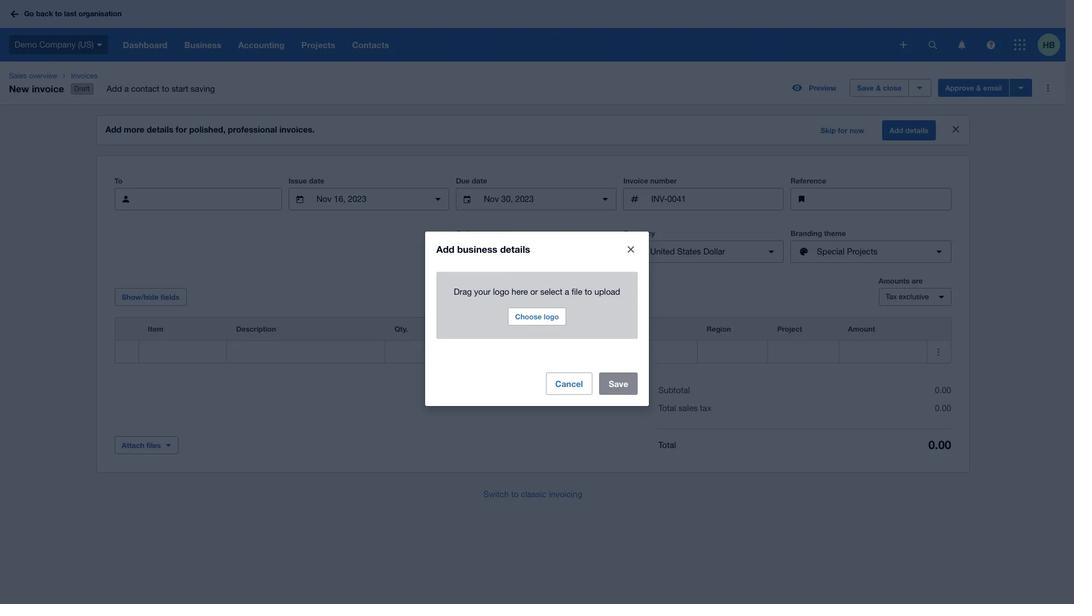 Task type: locate. For each thing, give the bounding box(es) containing it.
add more details for polished, professional invoices. status
[[97, 116, 970, 145]]

go
[[24, 9, 34, 18]]

description
[[236, 325, 276, 334]]

hb
[[1043, 39, 1056, 50]]

2 horizontal spatial details
[[906, 126, 929, 135]]

for left the polished,
[[176, 124, 187, 134]]

0 horizontal spatial details
[[147, 124, 173, 134]]

1 vertical spatial 0.00
[[935, 404, 952, 413]]

0 vertical spatial a
[[124, 84, 129, 94]]

close image
[[620, 238, 643, 261]]

go back to last organisation link
[[7, 4, 129, 24]]

0 vertical spatial save
[[858, 83, 874, 92]]

tax rate
[[619, 325, 646, 334]]

a left contact
[[124, 84, 129, 94]]

0 horizontal spatial date
[[309, 176, 325, 185]]

svg image
[[11, 10, 18, 18], [1015, 39, 1026, 50], [987, 41, 995, 49]]

date right issue
[[309, 176, 325, 185]]

save for save
[[609, 379, 629, 389]]

details inside dialog
[[500, 243, 530, 255]]

invoices
[[71, 72, 98, 80]]

2 & from the left
[[977, 83, 982, 92]]

1 horizontal spatial for
[[838, 126, 848, 135]]

your
[[474, 287, 491, 296]]

preview
[[809, 83, 837, 92]]

svg image inside demo company (us) "popup button"
[[97, 44, 102, 46]]

professional
[[228, 124, 277, 134]]

svg image up email
[[987, 41, 995, 49]]

a left file
[[565, 287, 570, 296]]

amounts
[[879, 277, 910, 286]]

to right switch
[[512, 490, 519, 499]]

contact
[[131, 84, 160, 94]]

cancel
[[556, 379, 583, 389]]

tax exclusive button
[[879, 288, 952, 306]]

1 horizontal spatial logo
[[544, 312, 559, 321]]

for
[[176, 124, 187, 134], [838, 126, 848, 135]]

add details
[[890, 126, 929, 135]]

tax down amounts
[[886, 293, 897, 301]]

1 horizontal spatial a
[[565, 287, 570, 296]]

switch
[[484, 490, 509, 499]]

total
[[659, 404, 676, 413], [659, 440, 676, 450]]

date for issue date
[[309, 176, 325, 185]]

add down payments
[[493, 245, 507, 254]]

total down subtotal
[[659, 404, 676, 413]]

save for save & close
[[858, 83, 874, 92]]

tax inside invoice line item list element
[[619, 325, 630, 334]]

add for add business details
[[437, 243, 455, 255]]

special projects
[[817, 247, 878, 256]]

logo
[[493, 287, 510, 296], [544, 312, 559, 321]]

invoice line item list element
[[114, 317, 952, 364]]

add for add
[[493, 245, 507, 254]]

2 date from the left
[[472, 176, 487, 185]]

logo up account
[[544, 312, 559, 321]]

go back to last organisation
[[24, 9, 122, 18]]

0 vertical spatial 0.00
[[935, 386, 952, 395]]

date right the due
[[472, 176, 487, 185]]

projects
[[847, 247, 878, 256]]

show/hide fields button
[[114, 288, 187, 306]]

0 vertical spatial tax
[[886, 293, 897, 301]]

1 total from the top
[[659, 404, 676, 413]]

date
[[309, 176, 325, 185], [472, 176, 487, 185]]

for left now
[[838, 126, 848, 135]]

drag
[[454, 287, 472, 296]]

save left close
[[858, 83, 874, 92]]

skip for now button
[[814, 122, 871, 139]]

select
[[541, 287, 563, 296]]

amounts are
[[879, 277, 923, 286]]

due
[[456, 176, 470, 185]]

tax inside 'tax exclusive' popup button
[[886, 293, 897, 301]]

to
[[55, 9, 62, 18], [162, 84, 169, 94], [585, 287, 592, 296], [512, 490, 519, 499]]

show/hide
[[122, 293, 159, 302]]

to left "last"
[[55, 9, 62, 18]]

& left close
[[876, 83, 881, 92]]

invoice
[[624, 176, 649, 185]]

1 vertical spatial logo
[[544, 312, 559, 321]]

polished,
[[189, 124, 226, 134]]

add left none
[[437, 243, 455, 255]]

choose logo
[[515, 312, 559, 321]]

Amount field
[[839, 341, 927, 363]]

1 vertical spatial tax
[[619, 325, 630, 334]]

add more details for polished, professional invoices.
[[106, 124, 315, 134]]

logo inside button
[[544, 312, 559, 321]]

1 horizontal spatial &
[[977, 83, 982, 92]]

0 horizontal spatial tax
[[619, 325, 630, 334]]

add left the more in the left of the page
[[106, 124, 122, 134]]

details for add more details for polished, professional invoices.
[[147, 124, 173, 134]]

details
[[147, 124, 173, 134], [906, 126, 929, 135], [500, 243, 530, 255]]

total for total sales tax
[[659, 404, 676, 413]]

add right now
[[890, 126, 904, 135]]

1 horizontal spatial save
[[858, 83, 874, 92]]

add inside button
[[890, 126, 904, 135]]

Reference text field
[[818, 189, 951, 210]]

approve
[[946, 83, 975, 92]]

Description text field
[[227, 341, 385, 363]]

file
[[572, 287, 583, 296]]

2 total from the top
[[659, 440, 676, 450]]

to inside button
[[512, 490, 519, 499]]

1 date from the left
[[309, 176, 325, 185]]

back
[[36, 9, 53, 18]]

to right file
[[585, 287, 592, 296]]

branding theme
[[791, 229, 846, 238]]

0 horizontal spatial &
[[876, 83, 881, 92]]

navigation inside hb banner
[[115, 28, 893, 62]]

1 vertical spatial a
[[565, 287, 570, 296]]

svg image left go
[[11, 10, 18, 18]]

2 vertical spatial 0.00
[[929, 438, 952, 452]]

&
[[876, 83, 881, 92], [977, 83, 982, 92]]

switch to classic invoicing
[[484, 490, 583, 499]]

save inside button
[[858, 83, 874, 92]]

united states dollar
[[650, 247, 726, 256]]

exclusive
[[899, 293, 929, 301]]

add
[[107, 84, 122, 94], [106, 124, 122, 134], [890, 126, 904, 135], [437, 243, 455, 255], [493, 245, 507, 254]]

rate
[[632, 325, 646, 334]]

save
[[858, 83, 874, 92], [609, 379, 629, 389]]

navigation
[[115, 28, 893, 62]]

saving
[[191, 84, 215, 94]]

add inside 'button'
[[493, 245, 507, 254]]

0 horizontal spatial svg image
[[11, 10, 18, 18]]

svg image
[[929, 41, 937, 49], [959, 41, 966, 49], [901, 41, 907, 48], [97, 44, 102, 46]]

add left contact
[[107, 84, 122, 94]]

save right the cancel
[[609, 379, 629, 389]]

reference
[[791, 176, 827, 185]]

& inside button
[[876, 83, 881, 92]]

or
[[531, 287, 538, 296]]

1 vertical spatial save
[[609, 379, 629, 389]]

drag your logo here or select a file to upload
[[454, 287, 621, 296]]

tax left rate at right bottom
[[619, 325, 630, 334]]

issue
[[289, 176, 307, 185]]

a
[[124, 84, 129, 94], [565, 287, 570, 296]]

branding
[[791, 229, 823, 238]]

special
[[817, 247, 845, 256]]

0 horizontal spatial save
[[609, 379, 629, 389]]

total down total sales tax
[[659, 440, 676, 450]]

a inside dialog
[[565, 287, 570, 296]]

& inside 'button'
[[977, 83, 982, 92]]

tax
[[886, 293, 897, 301], [619, 325, 630, 334]]

add a contact to start saving
[[107, 84, 215, 94]]

upload
[[595, 287, 621, 296]]

add inside dialog
[[437, 243, 455, 255]]

cancel button
[[546, 372, 593, 395]]

region
[[707, 325, 731, 334]]

1 horizontal spatial date
[[472, 176, 487, 185]]

approve & email
[[946, 83, 1002, 92]]

1 vertical spatial total
[[659, 440, 676, 450]]

1 horizontal spatial tax
[[886, 293, 897, 301]]

invoice number
[[624, 176, 677, 185]]

add for add more details for polished, professional invoices.
[[106, 124, 122, 134]]

invoice number element
[[624, 188, 784, 211]]

here
[[512, 287, 528, 296]]

1 horizontal spatial details
[[500, 243, 530, 255]]

new invoice
[[9, 83, 64, 94]]

1 & from the left
[[876, 83, 881, 92]]

Issue date text field
[[316, 189, 423, 210]]

add for add a contact to start saving
[[107, 84, 122, 94]]

add business details
[[437, 243, 530, 255]]

0 horizontal spatial logo
[[493, 287, 510, 296]]

amount
[[848, 325, 876, 334]]

add details button
[[883, 120, 936, 141]]

demo
[[15, 40, 37, 49]]

united
[[650, 247, 675, 256]]

contact element
[[114, 188, 282, 211]]

to left start
[[162, 84, 169, 94]]

payments
[[480, 229, 514, 238]]

save inside 'button'
[[609, 379, 629, 389]]

logo left here
[[493, 287, 510, 296]]

overview
[[29, 72, 58, 80]]

0 vertical spatial total
[[659, 404, 676, 413]]

& left email
[[977, 83, 982, 92]]

svg image left hb in the right top of the page
[[1015, 39, 1026, 50]]



Task type: vqa. For each thing, say whether or not it's contained in the screenshot.
leftmost Awaiting
no



Task type: describe. For each thing, give the bounding box(es) containing it.
Quantity field
[[386, 341, 433, 363]]

skip for now
[[821, 126, 865, 135]]

account
[[530, 325, 559, 334]]

subtotal
[[659, 386, 690, 395]]

online payments
[[456, 229, 514, 238]]

invoices link
[[67, 71, 224, 82]]

add for add details
[[890, 126, 904, 135]]

due date
[[456, 176, 487, 185]]

to inside add business details dialog
[[585, 287, 592, 296]]

To text field
[[141, 189, 281, 210]]

issue date
[[289, 176, 325, 185]]

demo company (us) button
[[0, 28, 115, 62]]

special projects button
[[791, 241, 952, 263]]

& for close
[[876, 83, 881, 92]]

& for email
[[977, 83, 982, 92]]

0 horizontal spatial a
[[124, 84, 129, 94]]

to
[[114, 176, 123, 185]]

to inside hb banner
[[55, 9, 62, 18]]

add business details dialog
[[425, 231, 649, 406]]

attach files
[[122, 441, 161, 450]]

approve & email button
[[938, 79, 1010, 97]]

1 horizontal spatial svg image
[[987, 41, 995, 49]]

more
[[124, 124, 145, 134]]

more date options image
[[594, 188, 617, 211]]

2 horizontal spatial svg image
[[1015, 39, 1026, 50]]

start
[[172, 84, 188, 94]]

are
[[912, 277, 923, 286]]

total for total
[[659, 440, 676, 450]]

skip
[[821, 126, 836, 135]]

invoices.
[[280, 124, 315, 134]]

close
[[883, 83, 902, 92]]

tax for tax rate
[[619, 325, 630, 334]]

tax
[[700, 404, 712, 413]]

invoice
[[32, 83, 64, 94]]

Invoice number text field
[[650, 189, 784, 210]]

add button
[[486, 241, 527, 259]]

united states dollar button
[[624, 241, 784, 263]]

for inside button
[[838, 126, 848, 135]]

tax for tax exclusive
[[886, 293, 897, 301]]

Due date text field
[[483, 189, 590, 210]]

date for due date
[[472, 176, 487, 185]]

sales
[[679, 404, 698, 413]]

hb banner
[[0, 0, 1066, 62]]

qty.
[[395, 325, 408, 334]]

online
[[456, 229, 478, 238]]

more date options image
[[427, 188, 449, 211]]

business
[[457, 243, 498, 255]]

none
[[456, 245, 477, 255]]

details for add business details
[[500, 243, 530, 255]]

save button
[[600, 372, 638, 395]]

switch to classic invoicing button
[[475, 484, 592, 506]]

states
[[678, 247, 701, 256]]

svg image inside go back to last organisation link
[[11, 10, 18, 18]]

0.00 for total sales tax
[[935, 404, 952, 413]]

project
[[778, 325, 803, 334]]

details inside button
[[906, 126, 929, 135]]

sales
[[9, 72, 27, 80]]

sales overview
[[9, 72, 58, 80]]

save & close button
[[850, 79, 909, 97]]

choose
[[515, 312, 542, 321]]

0 vertical spatial logo
[[493, 287, 510, 296]]

preview button
[[786, 79, 844, 97]]

0 horizontal spatial for
[[176, 124, 187, 134]]

classic
[[521, 490, 547, 499]]

organisation
[[79, 9, 122, 18]]

fields
[[161, 293, 180, 302]]

(us)
[[78, 40, 94, 49]]

show/hide fields
[[122, 293, 180, 302]]

demo company (us)
[[15, 40, 94, 49]]

save & close
[[858, 83, 902, 92]]

currency
[[624, 229, 655, 238]]

email
[[984, 83, 1002, 92]]

attach
[[122, 441, 145, 450]]

choose logo button
[[508, 308, 567, 325]]

now
[[850, 126, 865, 135]]

sales overview link
[[4, 71, 62, 82]]

hb button
[[1038, 28, 1066, 62]]

number
[[651, 176, 677, 185]]

company
[[39, 40, 76, 49]]

0.00 for subtotal
[[935, 386, 952, 395]]

dollar
[[704, 247, 726, 256]]

tax exclusive
[[886, 293, 929, 301]]

attach files button
[[114, 437, 178, 455]]

item
[[148, 325, 163, 334]]



